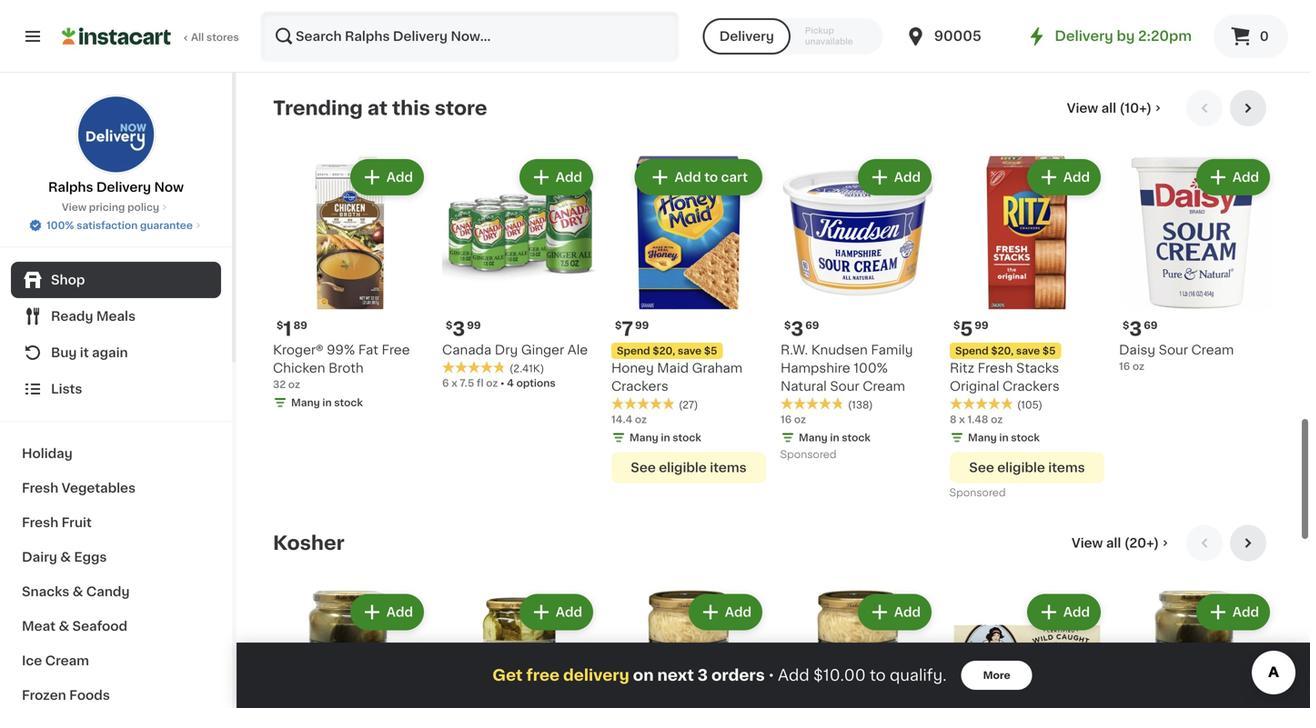 Task type: vqa. For each thing, say whether or not it's contained in the screenshot.
Meals
yes



Task type: describe. For each thing, give the bounding box(es) containing it.
x for 7.5
[[451, 378, 457, 388]]

see eligible items button for 5
[[950, 452, 1105, 483]]

spend $20, save $5 for 7
[[617, 346, 717, 356]]

add to cart
[[675, 171, 748, 184]]

oz inside "daisy sour cream 16 oz"
[[1133, 361, 1145, 371]]

many in stock for r.w. knudsen family hampshire 100% natural sour cream
[[799, 433, 871, 443]]

see eligible items for 7
[[631, 462, 747, 474]]

16 inside "daisy sour cream 16 oz"
[[1119, 361, 1130, 371]]

ice cream link
[[11, 644, 221, 679]]

eligible for 5
[[997, 462, 1045, 474]]

orders
[[712, 668, 765, 684]]

delivery by 2:20pm link
[[1026, 25, 1192, 47]]

0 horizontal spatial delivery
[[96, 181, 151, 194]]

hampshire
[[781, 362, 850, 375]]

daisy sour cream 16 oz
[[1119, 344, 1234, 371]]

sponsored badge image inside product group
[[950, 488, 1005, 499]]

view all (10+)
[[1067, 102, 1152, 114]]

$ 3 99
[[446, 320, 481, 339]]

$ 1 89
[[277, 320, 307, 339]]

(27)
[[679, 400, 698, 410]]

ice cream
[[22, 655, 89, 668]]

many for honey maid graham crackers
[[630, 433, 659, 443]]

broth
[[329, 362, 364, 375]]

x for 1.48
[[959, 415, 965, 425]]

0 horizontal spatial •
[[501, 378, 505, 388]]

7.5
[[460, 378, 474, 388]]

save for 7
[[678, 346, 702, 356]]

r.w. knudsen family hampshire 100% natural sour cream
[[781, 344, 913, 393]]

oz inside "kroger® 99% fat free chicken broth 32 oz"
[[288, 380, 300, 390]]

spend for 5
[[955, 346, 989, 356]]

options
[[516, 378, 556, 388]]

crackers inside ritz fresh stacks original crackers
[[1003, 380, 1060, 393]]

add inside treatment tracker modal dialog
[[778, 668, 810, 684]]

sour inside r.w. knudsen family hampshire 100% natural sour cream
[[830, 380, 860, 393]]

fat
[[358, 344, 378, 356]]

canada dry ginger ale
[[442, 344, 588, 356]]

89
[[294, 321, 307, 331]]

original
[[950, 380, 1000, 393]]

8 x 1.48 oz
[[950, 415, 1003, 425]]

buy
[[51, 347, 77, 359]]

in down "kroger® 99% fat free chicken broth 32 oz" at the left of the page
[[322, 398, 332, 408]]

qualify.
[[890, 668, 947, 684]]

4 $ from the left
[[784, 321, 791, 331]]

ritz
[[950, 362, 975, 375]]

many in stock down "kroger® 99% fat free chicken broth 32 oz" at the left of the page
[[291, 398, 363, 408]]

product group containing 5
[[950, 155, 1105, 503]]

now
[[154, 181, 184, 194]]

fresh vegetables
[[22, 482, 136, 495]]

ready
[[51, 310, 93, 323]]

kosher link
[[273, 533, 345, 554]]

see eligible items for 5
[[969, 462, 1085, 474]]

holiday
[[22, 448, 73, 460]]

ralphs delivery now
[[48, 181, 184, 194]]

oz right the 14.4
[[635, 415, 647, 425]]

& for meat
[[59, 621, 69, 633]]

delivery for delivery by 2:20pm
[[1055, 30, 1114, 43]]

add to cart button
[[637, 161, 761, 194]]

eligible for 7
[[659, 462, 707, 474]]

view all (20+) link
[[1072, 534, 1172, 553]]

eggs
[[74, 551, 107, 564]]

$20, for 5
[[991, 346, 1014, 356]]

32
[[273, 380, 286, 390]]

snacks & candy link
[[11, 575, 221, 610]]

fresh for fresh vegetables
[[22, 482, 58, 495]]

& for snacks
[[73, 586, 83, 599]]

many for r.w. knudsen family hampshire 100% natural sour cream
[[799, 433, 828, 443]]

16 oz
[[781, 415, 806, 425]]

3 for daisy sour cream
[[1130, 320, 1142, 339]]

fresh fruit link
[[11, 506, 221, 541]]

frozen foods
[[22, 690, 110, 702]]

sour inside "daisy sour cream 16 oz"
[[1159, 344, 1188, 356]]

spend $20, save $5 for 5
[[955, 346, 1056, 356]]

at
[[367, 99, 388, 118]]

view for view all (10+)
[[1067, 102, 1098, 114]]

guarantee
[[140, 221, 193, 231]]

99%
[[327, 344, 355, 356]]

stock down broth
[[334, 398, 363, 408]]

daisy
[[1119, 344, 1156, 356]]

delivery for delivery
[[720, 30, 774, 43]]

view all (20+)
[[1072, 537, 1159, 550]]

meat & seafood
[[22, 621, 127, 633]]

(10+)
[[1120, 102, 1152, 114]]

service type group
[[703, 18, 883, 55]]

(105)
[[1017, 400, 1043, 410]]

chicken
[[273, 362, 325, 375]]

view pricing policy link
[[62, 200, 170, 215]]

in for r.w. knudsen family hampshire 100% natural sour cream
[[830, 433, 840, 443]]

oz down "natural"
[[794, 415, 806, 425]]

items for 7
[[710, 462, 747, 474]]

3 for canada dry ginger ale
[[453, 320, 465, 339]]

kosher
[[273, 534, 345, 553]]

meals
[[96, 310, 136, 323]]

ready meals button
[[11, 298, 221, 335]]

oz right fl
[[486, 378, 498, 388]]

$5 for 5
[[1043, 346, 1056, 356]]

$ inside $ 7 99
[[615, 321, 622, 331]]

100% inside r.w. knudsen family hampshire 100% natural sour cream
[[854, 362, 888, 375]]

family
[[871, 344, 913, 356]]

8
[[950, 415, 957, 425]]

0 button
[[1214, 15, 1288, 58]]

view for view pricing policy
[[62, 202, 86, 212]]

graham
[[692, 362, 743, 375]]

treatment tracker modal dialog
[[237, 643, 1310, 709]]

foods
[[69, 690, 110, 702]]

fruit
[[61, 517, 92, 530]]

$20, for 7
[[653, 346, 675, 356]]

see for 7
[[631, 462, 656, 474]]

item carousel region containing kosher
[[273, 525, 1274, 709]]

6
[[442, 378, 449, 388]]

ritz fresh stacks original crackers
[[950, 362, 1060, 393]]

delivery by 2:20pm
[[1055, 30, 1192, 43]]

natural
[[781, 380, 827, 393]]

product group containing 1
[[273, 155, 428, 414]]

many for ritz fresh stacks original crackers
[[968, 433, 997, 443]]

ice
[[22, 655, 42, 668]]

buy it again link
[[11, 335, 221, 371]]

(138)
[[848, 400, 873, 410]]

14.4 oz
[[611, 415, 647, 425]]

$ 7 99
[[615, 320, 649, 339]]

kroger®
[[273, 344, 324, 356]]

all for (20+)
[[1106, 537, 1121, 550]]

seafood
[[72, 621, 127, 633]]

cream inside "daisy sour cream 16 oz"
[[1192, 344, 1234, 356]]

more button
[[961, 662, 1033, 691]]

4
[[507, 378, 514, 388]]

& for dairy
[[60, 551, 71, 564]]

trending
[[273, 99, 363, 118]]

1.48
[[968, 415, 989, 425]]

stock for r.w. knudsen family hampshire 100% natural sour cream
[[842, 433, 871, 443]]

by
[[1117, 30, 1135, 43]]

$ inside $ 5 99
[[954, 321, 960, 331]]

2:20pm
[[1138, 30, 1192, 43]]

ale
[[568, 344, 588, 356]]

1 vertical spatial 16
[[781, 415, 792, 425]]

99 for 7
[[635, 321, 649, 331]]

see for 5
[[969, 462, 994, 474]]

dairy & eggs link
[[11, 541, 221, 575]]



Task type: locate. For each thing, give the bounding box(es) containing it.
cream right daisy
[[1192, 344, 1234, 356]]

many in stock for ritz fresh stacks original crackers
[[968, 433, 1040, 443]]

3 inside treatment tracker modal dialog
[[698, 668, 708, 684]]

3 up daisy
[[1130, 320, 1142, 339]]

2 horizontal spatial 99
[[975, 321, 989, 331]]

delivery inside button
[[720, 30, 774, 43]]

ralphs delivery now link
[[48, 95, 184, 197]]

knudsen
[[811, 344, 868, 356]]

save up maid
[[678, 346, 702, 356]]

$ 3 69 for daisy sour cream
[[1123, 320, 1158, 339]]

16
[[1119, 361, 1130, 371], [781, 415, 792, 425]]

eligible down (27)
[[659, 462, 707, 474]]

in for ritz fresh stacks original crackers
[[999, 433, 1009, 443]]

3 99 from the left
[[975, 321, 989, 331]]

1 horizontal spatial spend
[[955, 346, 989, 356]]

0 vertical spatial sponsored badge image
[[781, 450, 836, 461]]

stock down (27)
[[673, 433, 701, 443]]

cream inside r.w. knudsen family hampshire 100% natural sour cream
[[863, 380, 905, 393]]

add inside button
[[675, 171, 701, 184]]

1 $ from the left
[[277, 321, 283, 331]]

items for 5
[[1048, 462, 1085, 474]]

& left eggs
[[60, 551, 71, 564]]

0 vertical spatial sour
[[1159, 344, 1188, 356]]

view
[[1067, 102, 1098, 114], [62, 202, 86, 212], [1072, 537, 1103, 550]]

1 horizontal spatial save
[[1016, 346, 1040, 356]]

$ 3 69 up daisy
[[1123, 320, 1158, 339]]

1 crackers from the left
[[611, 380, 669, 393]]

6 $ from the left
[[1123, 321, 1130, 331]]

0 horizontal spatial sponsored badge image
[[781, 450, 836, 461]]

spend
[[617, 346, 650, 356], [955, 346, 989, 356]]

fl
[[477, 378, 484, 388]]

0
[[1260, 30, 1269, 43]]

16 down daisy
[[1119, 361, 1130, 371]]

16 down "natural"
[[781, 415, 792, 425]]

sour right daisy
[[1159, 344, 1188, 356]]

1 horizontal spatial spend $20, save $5
[[955, 346, 1056, 356]]

6 x 7.5 fl oz • 4 options
[[442, 378, 556, 388]]

69 for r.w. knudsen family hampshire 100% natural sour cream
[[806, 321, 819, 331]]

2 $ from the left
[[446, 321, 453, 331]]

99 inside $ 3 99
[[467, 321, 481, 331]]

$20,
[[653, 346, 675, 356], [991, 346, 1014, 356]]

fresh for fresh fruit
[[22, 517, 58, 530]]

None search field
[[260, 11, 679, 62]]

x right 8
[[959, 415, 965, 425]]

see
[[969, 26, 994, 39], [631, 462, 656, 474], [969, 462, 994, 474]]

0 vertical spatial to
[[704, 171, 718, 184]]

cream up frozen foods
[[45, 655, 89, 668]]

1 vertical spatial •
[[769, 669, 774, 683]]

oz
[[1133, 361, 1145, 371], [486, 378, 498, 388], [288, 380, 300, 390], [635, 415, 647, 425], [794, 415, 806, 425], [991, 415, 1003, 425]]

Search field
[[262, 13, 678, 60]]

product group containing 7
[[611, 155, 766, 483]]

• right orders
[[769, 669, 774, 683]]

& inside meat & seafood link
[[59, 621, 69, 633]]

stock for honey maid graham crackers
[[673, 433, 701, 443]]

stock for ritz fresh stacks original crackers
[[1011, 433, 1040, 443]]

90005 button
[[905, 11, 1014, 62]]

0 horizontal spatial 99
[[467, 321, 481, 331]]

0 horizontal spatial $5
[[704, 346, 717, 356]]

99 inside $ 7 99
[[635, 321, 649, 331]]

all stores
[[191, 32, 239, 42]]

$ up canada
[[446, 321, 453, 331]]

0 horizontal spatial spend $20, save $5
[[617, 346, 717, 356]]

eligible down (105)
[[997, 462, 1045, 474]]

69 up daisy
[[1144, 321, 1158, 331]]

0 vertical spatial all
[[1102, 102, 1117, 114]]

see eligible items
[[969, 26, 1085, 39], [631, 462, 747, 474], [969, 462, 1085, 474]]

99 up canada
[[467, 321, 481, 331]]

7
[[622, 320, 633, 339]]

instacart logo image
[[62, 25, 171, 47]]

2 spend from the left
[[955, 346, 989, 356]]

eligible
[[997, 26, 1045, 39], [659, 462, 707, 474], [997, 462, 1045, 474]]

crackers inside honey maid graham crackers
[[611, 380, 669, 393]]

$ up the r.w.
[[784, 321, 791, 331]]

99 right 7
[[635, 321, 649, 331]]

0 horizontal spatial 100%
[[46, 221, 74, 231]]

1 save from the left
[[678, 346, 702, 356]]

view left (10+) on the top right of page
[[1067, 102, 1098, 114]]

• inside get free delivery on next 3 orders • add $10.00 to qualify.
[[769, 669, 774, 683]]

ready meals
[[51, 310, 136, 323]]

99 right 5
[[975, 321, 989, 331]]

2 99 from the left
[[635, 321, 649, 331]]

to inside treatment tracker modal dialog
[[870, 668, 886, 684]]

99 for 3
[[467, 321, 481, 331]]

$ left 89
[[277, 321, 283, 331]]

free
[[526, 668, 560, 684]]

0 vertical spatial 100%
[[46, 221, 74, 231]]

sour
[[1159, 344, 1188, 356], [830, 380, 860, 393]]

view left (20+)
[[1072, 537, 1103, 550]]

2 item carousel region from the top
[[273, 525, 1274, 709]]

3 for r.w. knudsen family hampshire 100% natural sour cream
[[791, 320, 804, 339]]

to left "cart"
[[704, 171, 718, 184]]

$10.00
[[813, 668, 866, 684]]

1 vertical spatial all
[[1106, 537, 1121, 550]]

0 horizontal spatial 16
[[781, 415, 792, 425]]

1 horizontal spatial 69
[[1144, 321, 1158, 331]]

100% satisfaction guarantee button
[[28, 215, 204, 233]]

3 right next
[[698, 668, 708, 684]]

stock
[[334, 398, 363, 408], [673, 433, 701, 443], [842, 433, 871, 443], [1011, 433, 1040, 443]]

delivery
[[563, 668, 629, 684]]

1 $5 from the left
[[704, 346, 717, 356]]

1 vertical spatial item carousel region
[[273, 525, 1274, 709]]

item carousel region
[[273, 90, 1274, 511], [273, 525, 1274, 709]]

view for view all (20+)
[[1072, 537, 1103, 550]]

0 horizontal spatial cream
[[45, 655, 89, 668]]

ralphs delivery now logo image
[[76, 95, 156, 175]]

99 inside $ 5 99
[[975, 321, 989, 331]]

cart
[[721, 171, 748, 184]]

1 horizontal spatial 16
[[1119, 361, 1130, 371]]

save up stacks
[[1016, 346, 1040, 356]]

1 vertical spatial view
[[62, 202, 86, 212]]

crackers down the honey
[[611, 380, 669, 393]]

1 horizontal spatial cream
[[863, 380, 905, 393]]

2 vertical spatial cream
[[45, 655, 89, 668]]

dairy & eggs
[[22, 551, 107, 564]]

save for 5
[[1016, 346, 1040, 356]]

0 vertical spatial x
[[451, 378, 457, 388]]

all left (10+) on the top right of page
[[1102, 102, 1117, 114]]

many down 14.4 oz
[[630, 433, 659, 443]]

&
[[60, 551, 71, 564], [73, 586, 83, 599], [59, 621, 69, 633]]

2 $20, from the left
[[991, 346, 1014, 356]]

fresh down holiday
[[22, 482, 58, 495]]

1 vertical spatial &
[[73, 586, 83, 599]]

oz right 1.48
[[991, 415, 1003, 425]]

stock down (138)
[[842, 433, 871, 443]]

many in stock down 1.48
[[968, 433, 1040, 443]]

0 horizontal spatial save
[[678, 346, 702, 356]]

in down 8 x 1.48 oz
[[999, 433, 1009, 443]]

this
[[392, 99, 430, 118]]

3 up the r.w.
[[791, 320, 804, 339]]

1 spend $20, save $5 from the left
[[617, 346, 717, 356]]

1 69 from the left
[[806, 321, 819, 331]]

0 vertical spatial 16
[[1119, 361, 1130, 371]]

in for honey maid graham crackers
[[661, 433, 670, 443]]

on
[[633, 668, 654, 684]]

1 vertical spatial cream
[[863, 380, 905, 393]]

dairy
[[22, 551, 57, 564]]

in
[[322, 398, 332, 408], [661, 433, 670, 443], [830, 433, 840, 443], [999, 433, 1009, 443]]

x right the 6
[[451, 378, 457, 388]]

2 69 from the left
[[1144, 321, 1158, 331]]

fresh inside ritz fresh stacks original crackers
[[978, 362, 1013, 375]]

satisfaction
[[77, 221, 138, 231]]

2 $ 3 69 from the left
[[1123, 320, 1158, 339]]

all inside popup button
[[1102, 102, 1117, 114]]

1 horizontal spatial to
[[870, 668, 886, 684]]

5
[[960, 320, 973, 339]]

1 horizontal spatial sour
[[1159, 344, 1188, 356]]

0 horizontal spatial sour
[[830, 380, 860, 393]]

snacks
[[22, 586, 69, 599]]

0 horizontal spatial 69
[[806, 321, 819, 331]]

honey
[[611, 362, 654, 375]]

3 $ from the left
[[615, 321, 622, 331]]

1 item carousel region from the top
[[273, 90, 1274, 511]]

again
[[92, 347, 128, 359]]

69
[[806, 321, 819, 331], [1144, 321, 1158, 331]]

2 save from the left
[[1016, 346, 1040, 356]]

0 horizontal spatial crackers
[[611, 380, 669, 393]]

many in stock
[[291, 398, 363, 408], [630, 433, 701, 443], [799, 433, 871, 443], [968, 433, 1040, 443]]

0 horizontal spatial to
[[704, 171, 718, 184]]

to inside button
[[704, 171, 718, 184]]

fresh up dairy
[[22, 517, 58, 530]]

x
[[451, 378, 457, 388], [959, 415, 965, 425]]

1 horizontal spatial 99
[[635, 321, 649, 331]]

maid
[[657, 362, 689, 375]]

in down honey maid graham crackers
[[661, 433, 670, 443]]

0 vertical spatial cream
[[1192, 344, 1234, 356]]

all
[[1102, 102, 1117, 114], [1106, 537, 1121, 550]]

2 vertical spatial view
[[1072, 537, 1103, 550]]

2 vertical spatial &
[[59, 621, 69, 633]]

view inside popup button
[[1067, 102, 1098, 114]]

& inside snacks & candy link
[[73, 586, 83, 599]]

2 crackers from the left
[[1003, 380, 1060, 393]]

1 horizontal spatial sponsored badge image
[[950, 488, 1005, 499]]

to right $10.00
[[870, 668, 886, 684]]

more
[[983, 671, 1011, 681]]

snacks & candy
[[22, 586, 130, 599]]

$5 up graham
[[704, 346, 717, 356]]

lists
[[51, 383, 82, 396]]

many in stock down (27)
[[630, 433, 701, 443]]

2 $5 from the left
[[1043, 346, 1056, 356]]

all left (20+)
[[1106, 537, 1121, 550]]

100% down family
[[854, 362, 888, 375]]

shop link
[[11, 262, 221, 298]]

$ 3 69 for r.w. knudsen family hampshire 100% natural sour cream
[[784, 320, 819, 339]]

fresh up original at the right of the page
[[978, 362, 1013, 375]]

1 vertical spatial to
[[870, 668, 886, 684]]

2 vertical spatial fresh
[[22, 517, 58, 530]]

69 up the r.w.
[[806, 321, 819, 331]]

$ up ritz
[[954, 321, 960, 331]]

save
[[678, 346, 702, 356], [1016, 346, 1040, 356]]

frozen foods link
[[11, 679, 221, 709]]

$ 3 69
[[784, 320, 819, 339], [1123, 320, 1158, 339]]

item carousel region containing trending at this store
[[273, 90, 1274, 511]]

1 horizontal spatial x
[[959, 415, 965, 425]]

kroger® 99% fat free chicken broth 32 oz
[[273, 344, 410, 390]]

0 vertical spatial view
[[1067, 102, 1098, 114]]

delivery button
[[703, 18, 791, 55]]

sponsored badge image
[[781, 450, 836, 461], [950, 488, 1005, 499]]

& right meat on the bottom of the page
[[59, 621, 69, 633]]

1 horizontal spatial $ 3 69
[[1123, 320, 1158, 339]]

& left the candy
[[73, 586, 83, 599]]

2 horizontal spatial cream
[[1192, 344, 1234, 356]]

sponsored badge image down 16 oz
[[781, 450, 836, 461]]

$20, up maid
[[653, 346, 675, 356]]

1 vertical spatial sour
[[830, 380, 860, 393]]

1 horizontal spatial delivery
[[720, 30, 774, 43]]

view down ralphs
[[62, 202, 86, 212]]

holiday link
[[11, 437, 221, 471]]

spend $20, save $5 up ritz fresh stacks original crackers
[[955, 346, 1056, 356]]

crackers
[[611, 380, 669, 393], [1003, 380, 1060, 393]]

1 horizontal spatial $5
[[1043, 346, 1056, 356]]

$ inside $ 1 89
[[277, 321, 283, 331]]

100% down ralphs
[[46, 221, 74, 231]]

0 vertical spatial item carousel region
[[273, 90, 1274, 511]]

crackers up (105)
[[1003, 380, 1060, 393]]

0 horizontal spatial $20,
[[653, 346, 675, 356]]

1 $ 3 69 from the left
[[784, 320, 819, 339]]

100% inside 100% satisfaction guarantee button
[[46, 221, 74, 231]]

frozen
[[22, 690, 66, 702]]

spend up the honey
[[617, 346, 650, 356]]

1 $20, from the left
[[653, 346, 675, 356]]

1 vertical spatial fresh
[[22, 482, 58, 495]]

many down 16 oz
[[799, 433, 828, 443]]

spend for 7
[[617, 346, 650, 356]]

oz right 32
[[288, 380, 300, 390]]

99
[[467, 321, 481, 331], [635, 321, 649, 331], [975, 321, 989, 331]]

$ 3 69 up the r.w.
[[784, 320, 819, 339]]

0 vertical spatial &
[[60, 551, 71, 564]]

0 vertical spatial •
[[501, 378, 505, 388]]

$5 up stacks
[[1043, 346, 1056, 356]]

ralphs
[[48, 181, 93, 194]]

99 for 5
[[975, 321, 989, 331]]

spend $20, save $5
[[617, 346, 717, 356], [955, 346, 1056, 356]]

1 vertical spatial x
[[959, 415, 965, 425]]

many down 1.48
[[968, 433, 997, 443]]

oz down daisy
[[1133, 361, 1145, 371]]

14.4
[[611, 415, 633, 425]]

$ up the honey
[[615, 321, 622, 331]]

0 vertical spatial fresh
[[978, 362, 1013, 375]]

1 vertical spatial sponsored badge image
[[950, 488, 1005, 499]]

0 horizontal spatial $ 3 69
[[784, 320, 819, 339]]

$ up daisy
[[1123, 321, 1130, 331]]

sour up (138)
[[830, 380, 860, 393]]

many in stock for honey maid graham crackers
[[630, 433, 701, 443]]

get
[[493, 668, 523, 684]]

1 99 from the left
[[467, 321, 481, 331]]

view inside 'link'
[[62, 202, 86, 212]]

cream up (138)
[[863, 380, 905, 393]]

0 horizontal spatial x
[[451, 378, 457, 388]]

vegetables
[[61, 482, 136, 495]]

(2.41k)
[[510, 364, 544, 374]]

eligible right 90005
[[997, 26, 1045, 39]]

all stores link
[[62, 11, 240, 62]]

product group
[[273, 155, 428, 414], [442, 155, 597, 391], [611, 155, 766, 483], [781, 155, 935, 465], [950, 155, 1105, 503], [1119, 155, 1274, 374], [273, 591, 428, 709], [442, 591, 597, 709], [611, 591, 766, 709], [781, 591, 935, 709], [950, 591, 1105, 709], [1119, 591, 1274, 709]]

3
[[453, 320, 465, 339], [791, 320, 804, 339], [1130, 320, 1142, 339], [698, 668, 708, 684]]

pricing
[[89, 202, 125, 212]]

2 horizontal spatial delivery
[[1055, 30, 1114, 43]]

2 spend $20, save $5 from the left
[[955, 346, 1056, 356]]

1 horizontal spatial 100%
[[854, 362, 888, 375]]

100%
[[46, 221, 74, 231], [854, 362, 888, 375]]

$ inside $ 3 99
[[446, 321, 453, 331]]

spend up ritz
[[955, 346, 989, 356]]

see eligible items button for 7
[[611, 452, 766, 483]]

many in stock down (138)
[[799, 433, 871, 443]]

stock down (105)
[[1011, 433, 1040, 443]]

many down chicken
[[291, 398, 320, 408]]

0 horizontal spatial spend
[[617, 346, 650, 356]]

$20, up ritz fresh stacks original crackers
[[991, 346, 1014, 356]]

ready meals link
[[11, 298, 221, 335]]

1 vertical spatial 100%
[[854, 362, 888, 375]]

to
[[704, 171, 718, 184], [870, 668, 886, 684]]

1 spend from the left
[[617, 346, 650, 356]]

1 horizontal spatial $20,
[[991, 346, 1014, 356]]

in down r.w. knudsen family hampshire 100% natural sour cream
[[830, 433, 840, 443]]

meat
[[22, 621, 56, 633]]

3 up canada
[[453, 320, 465, 339]]

$5 for 7
[[704, 346, 717, 356]]

view all (10+) button
[[1060, 90, 1172, 126]]

5 $ from the left
[[954, 321, 960, 331]]

1 horizontal spatial •
[[769, 669, 774, 683]]

sponsored badge image down 1.48
[[950, 488, 1005, 499]]

fresh
[[978, 362, 1013, 375], [22, 482, 58, 495], [22, 517, 58, 530]]

$5
[[704, 346, 717, 356], [1043, 346, 1056, 356]]

spend $20, save $5 up maid
[[617, 346, 717, 356]]

stores
[[206, 32, 239, 42]]

& inside dairy & eggs link
[[60, 551, 71, 564]]

all for (10+)
[[1102, 102, 1117, 114]]

1 horizontal spatial crackers
[[1003, 380, 1060, 393]]

69 for daisy sour cream
[[1144, 321, 1158, 331]]

• left "4"
[[501, 378, 505, 388]]



